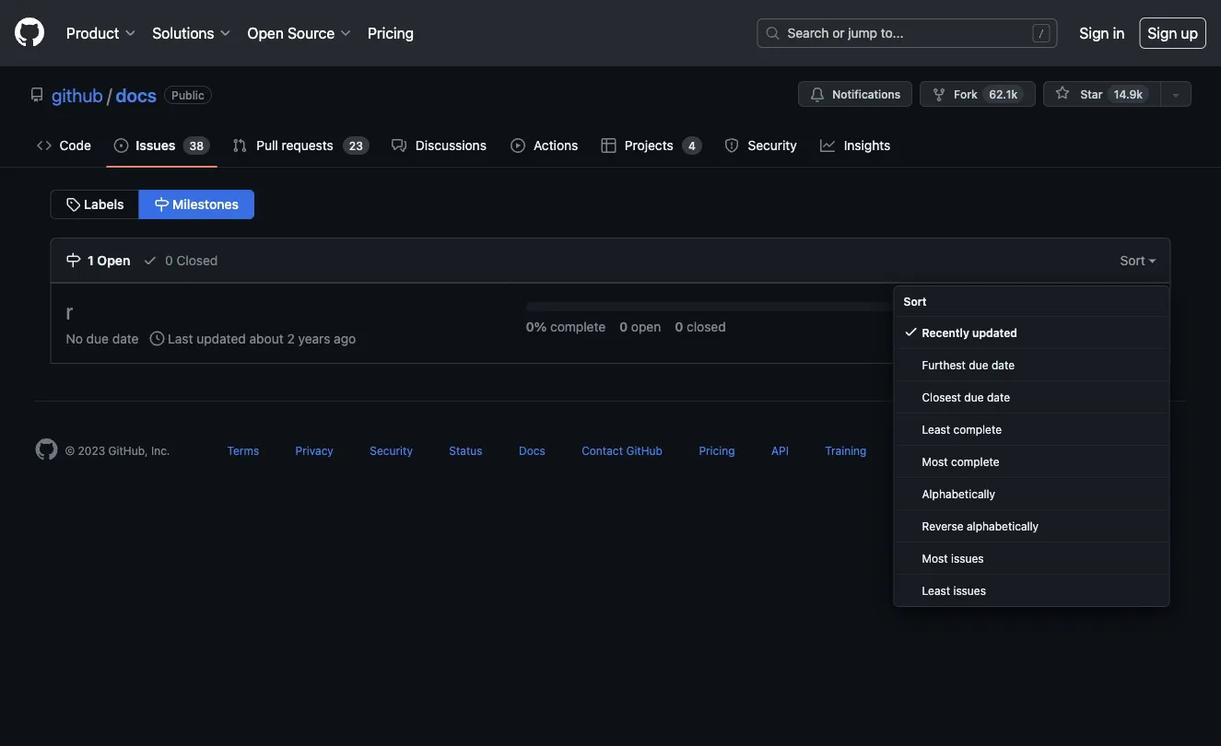 Task type: describe. For each thing, give the bounding box(es) containing it.
closest due date link
[[895, 382, 1169, 414]]

fork 62.1k
[[954, 88, 1018, 100]]

alphabetically
[[967, 520, 1039, 533]]

1 vertical spatial pricing link
[[699, 444, 735, 457]]

up
[[1181, 24, 1198, 42]]

recently updated link
[[895, 317, 1169, 349]]

fork
[[954, 88, 978, 100]]

code link
[[29, 132, 99, 159]]

closed
[[177, 253, 218, 268]]

updated for recently
[[973, 326, 1018, 339]]

sign in
[[1080, 24, 1125, 42]]

bell image
[[811, 88, 825, 102]]

1 horizontal spatial security link
[[717, 132, 806, 159]]

repo forked image
[[932, 88, 947, 102]]

r
[[66, 299, 73, 324]]

check image for recently updated "link"
[[904, 324, 919, 339]]

closed
[[687, 319, 726, 334]]

contact
[[582, 444, 623, 457]]

training link
[[825, 444, 867, 457]]

0 for 0 open
[[620, 319, 628, 334]]

sign for sign in
[[1080, 24, 1109, 42]]

shield image
[[725, 138, 739, 153]]

pull
[[256, 138, 278, 153]]

most complete link
[[895, 446, 1169, 478]]

status
[[449, 444, 483, 457]]

date for no due date
[[112, 331, 139, 346]]

labels
[[81, 197, 124, 212]]

complete for least complete
[[954, 423, 1002, 436]]

open
[[631, 319, 661, 334]]

least complete
[[922, 423, 1002, 436]]

sign in link
[[1080, 22, 1125, 44]]

comment discussion image
[[392, 138, 407, 153]]

docs link
[[116, 84, 157, 106]]

code
[[59, 138, 91, 153]]

least complete link
[[895, 414, 1169, 446]]

clock image
[[150, 331, 164, 346]]

api
[[772, 444, 789, 457]]

docs link
[[519, 444, 546, 457]]

notifications
[[833, 88, 901, 100]]

recently
[[922, 326, 970, 339]]

most for most issues
[[922, 552, 948, 565]]

©
[[65, 444, 75, 457]]

due for furthest
[[969, 359, 989, 372]]

ago
[[334, 331, 356, 346]]

search image
[[766, 26, 780, 41]]

reverse alphabetically link
[[895, 511, 1169, 543]]

0           closed
[[162, 253, 218, 268]]

pricing for the bottom pricing link
[[699, 444, 735, 457]]

© 2023 github, inc.
[[65, 444, 170, 457]]

inc.
[[151, 444, 170, 457]]

closest due date
[[922, 391, 1010, 404]]

search or jump to...
[[788, 25, 904, 41]]

pull requests
[[256, 138, 333, 153]]

most issues
[[922, 552, 984, 565]]

furthest due date link
[[895, 349, 1169, 382]]

contact github
[[582, 444, 663, 457]]

github link
[[52, 84, 103, 106]]

0 for 0           closed
[[165, 253, 173, 268]]

0           closed link
[[143, 239, 218, 282]]

requests
[[282, 138, 333, 153]]

github,
[[108, 444, 148, 457]]

api link
[[772, 444, 789, 457]]

1 vertical spatial sort
[[904, 295, 927, 308]]

0% complete
[[526, 319, 606, 334]]

2023
[[78, 444, 105, 457]]

38
[[189, 139, 204, 152]]

sort button
[[1107, 239, 1170, 282]]

issues
[[136, 138, 176, 153]]

jump
[[848, 25, 878, 41]]

sign up link
[[1140, 18, 1207, 49]]

sign up
[[1148, 24, 1198, 42]]

about
[[249, 331, 284, 346]]

milestone image inside the 1           open link
[[66, 253, 81, 268]]

0%
[[526, 319, 547, 334]]

star
[[1081, 88, 1103, 100]]

docs
[[519, 444, 546, 457]]

insights
[[844, 138, 891, 153]]

open
[[97, 253, 130, 268]]

4
[[689, 139, 696, 152]]

tag image
[[66, 197, 81, 212]]

search
[[788, 25, 829, 41]]

about link
[[963, 444, 994, 457]]

status link
[[449, 444, 483, 457]]

terms
[[227, 444, 259, 457]]

furthest
[[922, 359, 966, 372]]

alphabetically
[[922, 488, 996, 501]]

pricing for topmost pricing link
[[368, 24, 414, 42]]

1
[[88, 253, 94, 268]]

discussions
[[416, 138, 487, 153]]

table image
[[602, 138, 616, 153]]



Task type: vqa. For each thing, say whether or not it's contained in the screenshot.
Security
yes



Task type: locate. For each thing, give the bounding box(es) containing it.
0 vertical spatial sort
[[1121, 253, 1149, 268]]

0 vertical spatial pricing link
[[361, 15, 421, 52]]

1           open
[[84, 253, 130, 268]]

1 vertical spatial milestone image
[[66, 253, 81, 268]]

footer
[[21, 401, 1201, 507]]

1 vertical spatial due
[[969, 359, 989, 372]]

most down reverse
[[922, 552, 948, 565]]

2
[[287, 331, 295, 346]]

actions link
[[503, 132, 587, 159]]

1 horizontal spatial pricing link
[[699, 444, 735, 457]]

star 14.9k
[[1078, 88, 1143, 100]]

0 vertical spatial most
[[922, 455, 948, 468]]

you must be signed in to add this repository to a list image
[[1169, 88, 1184, 102]]

sign left "in"
[[1080, 24, 1109, 42]]

complete for most complete
[[951, 455, 1000, 468]]

years
[[298, 331, 330, 346]]

date
[[112, 331, 139, 346], [992, 359, 1015, 372], [987, 391, 1010, 404]]

/
[[107, 84, 112, 106]]

0 vertical spatial pricing
[[368, 24, 414, 42]]

closest
[[922, 391, 961, 404]]

docs
[[116, 84, 157, 106]]

0 horizontal spatial check image
[[143, 253, 158, 268]]

complete down "least complete"
[[951, 455, 1000, 468]]

0 horizontal spatial security link
[[370, 444, 413, 457]]

1 sign from the left
[[1080, 24, 1109, 42]]

homepage image
[[15, 17, 44, 47]]

0 horizontal spatial 0
[[165, 253, 173, 268]]

insights link
[[813, 132, 900, 159]]

milestone image
[[154, 197, 169, 212], [66, 253, 81, 268]]

least for least complete
[[922, 423, 950, 436]]

0 vertical spatial complete
[[550, 319, 606, 334]]

sign left up
[[1148, 24, 1177, 42]]

date for furthest due date
[[992, 359, 1015, 372]]

1 horizontal spatial sign
[[1148, 24, 1177, 42]]

0 vertical spatial milestone image
[[154, 197, 169, 212]]

least up "blog"
[[922, 423, 950, 436]]

1 horizontal spatial milestone image
[[154, 197, 169, 212]]

actions
[[534, 138, 578, 153]]

most up the alphabetically
[[922, 455, 948, 468]]

milestone image up 0           closed link
[[154, 197, 169, 212]]

check image left 'recently'
[[904, 324, 919, 339]]

to...
[[881, 25, 904, 41]]

due for closest
[[965, 391, 984, 404]]

due right no
[[86, 331, 109, 346]]

homepage image
[[35, 439, 58, 461]]

complete
[[550, 319, 606, 334], [954, 423, 1002, 436], [951, 455, 1000, 468]]

star image
[[1056, 86, 1070, 100]]

date down recently updated "link"
[[992, 359, 1015, 372]]

graph image
[[821, 138, 835, 153]]

issue element
[[50, 190, 254, 219]]

reverse
[[922, 520, 964, 533]]

no due date
[[66, 331, 139, 346]]

pricing inside footer
[[699, 444, 735, 457]]

1 horizontal spatial pricing
[[699, 444, 735, 457]]

0 vertical spatial least
[[922, 423, 950, 436]]

in
[[1113, 24, 1125, 42]]

most complete
[[922, 455, 1000, 468]]

security left 'status' link
[[370, 444, 413, 457]]

complete for 0% complete
[[550, 319, 606, 334]]

2 horizontal spatial 0
[[675, 319, 684, 334]]

milestone image left the 1 at the top left
[[66, 253, 81, 268]]

least inside least issues link
[[922, 584, 950, 597]]

security right shield icon
[[748, 138, 797, 153]]

check image for 0           closed link
[[143, 253, 158, 268]]

recently updated
[[922, 326, 1018, 339]]

0 horizontal spatial milestone image
[[66, 253, 81, 268]]

least issues link
[[895, 575, 1169, 607]]

0 for 0 closed
[[675, 319, 684, 334]]

github / docs
[[52, 84, 157, 106]]

0 horizontal spatial security
[[370, 444, 413, 457]]

complete right the 0%
[[550, 319, 606, 334]]

2 sign from the left
[[1148, 24, 1177, 42]]

date down the furthest due date
[[987, 391, 1010, 404]]

projects
[[625, 138, 674, 153]]

0 vertical spatial date
[[112, 331, 139, 346]]

0 vertical spatial due
[[86, 331, 109, 346]]

r link
[[66, 299, 73, 324]]

1 horizontal spatial updated
[[973, 326, 1018, 339]]

due for no
[[86, 331, 109, 346]]

due inside furthest due date link
[[969, 359, 989, 372]]

1 vertical spatial security link
[[370, 444, 413, 457]]

blog link
[[903, 444, 927, 457]]

0 vertical spatial issues
[[951, 552, 984, 565]]

1 vertical spatial least
[[922, 584, 950, 597]]

discussions link
[[384, 132, 496, 159]]

public
[[172, 88, 204, 101]]

updated inside "link"
[[973, 326, 1018, 339]]

23
[[349, 139, 363, 152]]

0 horizontal spatial updated
[[197, 331, 246, 346]]

1 vertical spatial most
[[922, 552, 948, 565]]

alphabetically link
[[895, 478, 1169, 511]]

check image
[[143, 253, 158, 268], [904, 324, 919, 339]]

issues
[[951, 552, 984, 565], [954, 584, 986, 597]]

complete inside most complete link
[[951, 455, 1000, 468]]

training
[[825, 444, 867, 457]]

2 least from the top
[[922, 584, 950, 597]]

updated up the furthest due date
[[973, 326, 1018, 339]]

most
[[922, 455, 948, 468], [922, 552, 948, 565]]

1           open link
[[66, 239, 130, 282]]

labels link
[[50, 190, 140, 219]]

2 most from the top
[[922, 552, 948, 565]]

least inside least complete link
[[922, 423, 950, 436]]

about
[[963, 444, 994, 457]]

2 vertical spatial due
[[965, 391, 984, 404]]

due inside closest due date link
[[965, 391, 984, 404]]

2 vertical spatial date
[[987, 391, 1010, 404]]

privacy link
[[296, 444, 334, 457]]

0 horizontal spatial pricing
[[368, 24, 414, 42]]

0 horizontal spatial sort
[[904, 295, 927, 308]]

play image
[[510, 138, 525, 153]]

menu
[[894, 286, 1170, 607]]

milestone image inside the issue element
[[154, 197, 169, 212]]

0 vertical spatial security link
[[717, 132, 806, 159]]

14906 users starred this repository element
[[1108, 85, 1150, 103]]

due down recently updated
[[969, 359, 989, 372]]

1 vertical spatial complete
[[954, 423, 1002, 436]]

least down most issues
[[922, 584, 950, 597]]

security link
[[717, 132, 806, 159], [370, 444, 413, 457]]

due
[[86, 331, 109, 346], [969, 359, 989, 372], [965, 391, 984, 404]]

most for most complete
[[922, 455, 948, 468]]

1 least from the top
[[922, 423, 950, 436]]

date left clock icon
[[112, 331, 139, 346]]

contact github link
[[582, 444, 663, 457]]

1 vertical spatial date
[[992, 359, 1015, 372]]

sign for sign up
[[1148, 24, 1177, 42]]

least for least issues
[[922, 584, 950, 597]]

code image
[[37, 138, 52, 153]]

last updated about 2 years ago
[[164, 331, 356, 346]]

footer containing © 2023 github, inc.
[[21, 401, 1201, 507]]

0
[[165, 253, 173, 268], [620, 319, 628, 334], [675, 319, 684, 334]]

0 horizontal spatial pricing link
[[361, 15, 421, 52]]

complete up 'about' link
[[954, 423, 1002, 436]]

0 open
[[620, 319, 661, 334]]

updated
[[973, 326, 1018, 339], [197, 331, 246, 346]]

no
[[66, 331, 83, 346]]

pricing
[[368, 24, 414, 42], [699, 444, 735, 457]]

issues for least issues
[[954, 584, 986, 597]]

check image inside 0           closed link
[[143, 253, 158, 268]]

14.9k
[[1114, 88, 1143, 100]]

security link left 'status' link
[[370, 444, 413, 457]]

issues down the reverse alphabetically
[[951, 552, 984, 565]]

sort inside popup button
[[1121, 253, 1149, 268]]

0 horizontal spatial sign
[[1080, 24, 1109, 42]]

check image inside recently updated "link"
[[904, 324, 919, 339]]

1 vertical spatial security
[[370, 444, 413, 457]]

0 vertical spatial check image
[[143, 253, 158, 268]]

pricing link
[[361, 15, 421, 52], [699, 444, 735, 457]]

blog
[[903, 444, 927, 457]]

2 vertical spatial complete
[[951, 455, 1000, 468]]

security link left graph image
[[717, 132, 806, 159]]

issues for most issues
[[951, 552, 984, 565]]

1 horizontal spatial check image
[[904, 324, 919, 339]]

1 vertical spatial check image
[[904, 324, 919, 339]]

1 horizontal spatial security
[[748, 138, 797, 153]]

62.1k
[[989, 88, 1018, 100]]

terms link
[[227, 444, 259, 457]]

last
[[168, 331, 193, 346]]

1 vertical spatial issues
[[954, 584, 986, 597]]

1 vertical spatial pricing
[[699, 444, 735, 457]]

notifications link
[[799, 81, 913, 107]]

1 most from the top
[[922, 455, 948, 468]]

updated for last
[[197, 331, 246, 346]]

github
[[52, 84, 103, 106]]

menu containing sort
[[894, 286, 1170, 607]]

git pull request image
[[232, 138, 247, 153]]

issue opened image
[[114, 138, 128, 153]]

updated right last
[[197, 331, 246, 346]]

github
[[626, 444, 663, 457]]

issues down most issues
[[954, 584, 986, 597]]

reverse alphabetically
[[922, 520, 1039, 533]]

check image right open on the top of the page
[[143, 253, 158, 268]]

due right closest
[[965, 391, 984, 404]]

complete inside least complete link
[[954, 423, 1002, 436]]

0 closed
[[675, 319, 726, 334]]

furthest due date
[[922, 359, 1015, 372]]

privacy
[[296, 444, 334, 457]]

0 vertical spatial security
[[748, 138, 797, 153]]

sign
[[1080, 24, 1109, 42], [1148, 24, 1177, 42]]

1 horizontal spatial sort
[[1121, 253, 1149, 268]]

date for closest due date
[[987, 391, 1010, 404]]

repo image
[[29, 88, 44, 102]]

1 horizontal spatial 0
[[620, 319, 628, 334]]

most issues link
[[895, 543, 1169, 575]]



